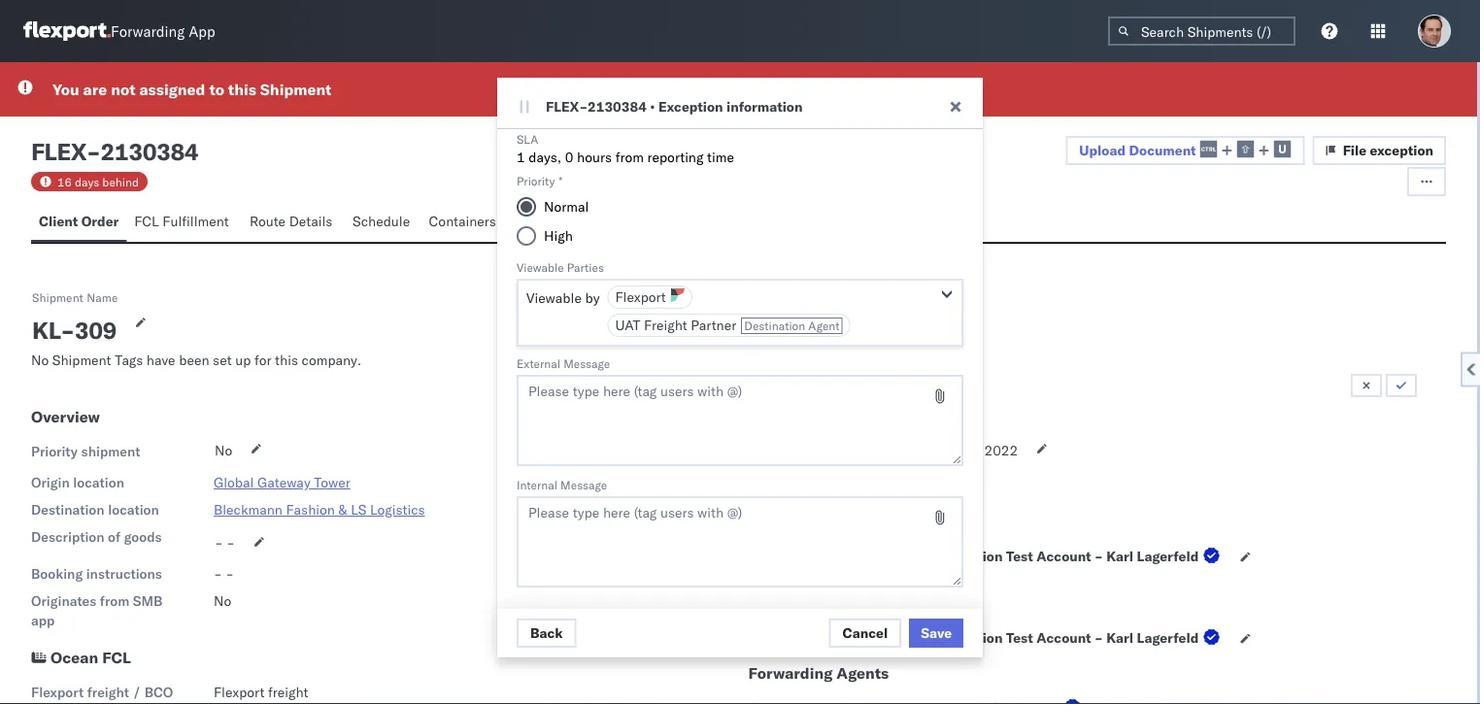 Task type: vqa. For each thing, say whether or not it's contained in the screenshot.
Freight
yes



Task type: describe. For each thing, give the bounding box(es) containing it.
exception
[[659, 98, 724, 115]]

originates from smb app
[[31, 593, 163, 629]]

information
[[727, 98, 803, 115]]

1 integration from the top
[[931, 548, 1003, 565]]

bleckmann
[[214, 501, 283, 518]]

origin location
[[31, 474, 124, 491]]

back button
[[517, 619, 577, 648]]

fcl fulfillment button
[[127, 204, 242, 242]]

bol button
[[508, 204, 551, 242]]

external message
[[517, 356, 610, 371]]

flexport for flexport freight
[[214, 684, 265, 701]]

1 account from the top
[[1037, 548, 1092, 565]]

documents
[[559, 213, 629, 230]]

dec 11, 2022
[[932, 442, 1019, 459]]

location for origin location
[[73, 474, 124, 491]]

1 integration test account - karl lagerfeld from the top
[[931, 548, 1199, 565]]

uat
[[616, 317, 641, 334]]

buyer
[[749, 575, 785, 592]]

1 horizontal spatial 2130384
[[588, 98, 647, 115]]

- - for buyer
[[931, 575, 952, 592]]

tower
[[314, 474, 351, 491]]

nominated
[[803, 512, 885, 532]]

upload document button
[[1066, 136, 1306, 165]]

client order
[[39, 213, 119, 230]]

1 vertical spatial fcl
[[102, 648, 131, 668]]

viewable parties
[[517, 260, 604, 275]]

bleckmann fashion & ls logistics link
[[214, 501, 425, 518]]

0
[[565, 149, 574, 166]]

16
[[57, 174, 72, 189]]

Please type here (tag users with @) text field
[[517, 497, 964, 588]]

of
[[108, 529, 121, 546]]

reporting
[[648, 149, 704, 166]]

global gateway tower
[[214, 474, 351, 491]]

flexport button
[[608, 286, 693, 309]]

shipment name
[[32, 290, 118, 305]]

priority for priority *
[[517, 173, 555, 188]]

up
[[235, 352, 251, 369]]

not
[[111, 80, 136, 99]]

containers
[[429, 213, 496, 230]]

bleckmann fashion & ls logistics
[[214, 501, 425, 518]]

for
[[255, 352, 272, 369]]

2 vertical spatial shipment
[[52, 352, 111, 369]]

name
[[87, 290, 118, 305]]

1 karl from the top
[[1107, 548, 1134, 565]]

to
[[209, 80, 224, 99]]

cancel button
[[829, 619, 902, 648]]

1 vertical spatial no
[[215, 442, 232, 459]]

flexport. image
[[23, 21, 111, 41]]

kl-
[[32, 316, 75, 345]]

viewable for viewable by
[[527, 290, 582, 307]]

flex
[[31, 137, 87, 166]]

ready
[[790, 443, 825, 460]]

Search Shipments (/) text field
[[1109, 17, 1296, 46]]

forwarding for forwarding app
[[111, 22, 185, 40]]

high
[[544, 227, 573, 244]]

from inside originates from smb app
[[100, 593, 130, 610]]

dec
[[932, 442, 957, 459]]

flexport freight
[[214, 684, 308, 701]]

smb
[[133, 593, 163, 610]]

goods
[[124, 529, 162, 546]]

exception
[[1371, 142, 1434, 159]]

route
[[250, 213, 286, 230]]

have
[[147, 352, 175, 369]]

fulfillment
[[163, 213, 229, 230]]

viewable for viewable parties
[[517, 260, 564, 275]]

global
[[214, 474, 254, 491]]

app
[[31, 612, 55, 629]]

containers button
[[421, 204, 508, 242]]

overview
[[31, 407, 100, 427]]

are
[[83, 80, 107, 99]]

client
[[39, 213, 78, 230]]

description
[[31, 529, 105, 546]]

hours
[[577, 149, 612, 166]]

logistics
[[370, 501, 425, 518]]

sla 1 days, 0 hours from reporting time
[[517, 132, 735, 166]]

16 days behind
[[57, 174, 139, 189]]

2 vertical spatial no
[[214, 593, 231, 610]]

no shipment tags have been set up for this company.
[[31, 352, 362, 369]]

freight
[[644, 317, 688, 334]]

booking
[[31, 566, 83, 583]]

freight for flexport freight / bco
[[87, 684, 129, 701]]

uat freight partner destination agent
[[616, 317, 840, 334]]

0 horizontal spatial parties
[[567, 260, 604, 275]]

time
[[708, 149, 735, 166]]

priority shipment
[[31, 443, 140, 460]]

freight for flexport freight
[[268, 684, 308, 701]]

1 vertical spatial shipment
[[32, 290, 84, 305]]

destination location
[[31, 501, 159, 518]]

internal
[[517, 478, 558, 492]]

from inside sla 1 days, 0 hours from reporting time
[[616, 149, 644, 166]]

cargo
[[749, 443, 786, 460]]

location for destination location
[[108, 501, 159, 518]]

file
[[1344, 142, 1367, 159]]

ocean fcl
[[51, 648, 131, 668]]

fcl inside button
[[134, 213, 159, 230]]



Task type: locate. For each thing, give the bounding box(es) containing it.
0 horizontal spatial forwarding
[[111, 22, 185, 40]]

days,
[[529, 149, 562, 166]]

this right to
[[228, 80, 256, 99]]

client-
[[749, 512, 803, 532]]

forwarding down the seller
[[749, 664, 833, 683]]

details
[[289, 213, 333, 230]]

0 horizontal spatial 2130384
[[101, 137, 198, 166]]

0 vertical spatial account
[[1037, 548, 1092, 565]]

0 vertical spatial 2130384
[[588, 98, 647, 115]]

agents
[[837, 664, 889, 683]]

&
[[339, 501, 347, 518]]

schedule
[[353, 213, 410, 230]]

fcl right order
[[134, 213, 159, 230]]

schedule button
[[345, 204, 421, 242]]

viewable
[[517, 260, 564, 275], [527, 290, 582, 307]]

1 vertical spatial this
[[275, 352, 298, 369]]

0 vertical spatial forwarding
[[111, 22, 185, 40]]

parties
[[567, 260, 604, 275], [889, 512, 942, 532]]

shipment up kl-
[[32, 290, 84, 305]]

0 horizontal spatial fcl
[[102, 648, 131, 668]]

1 vertical spatial 2130384
[[101, 137, 198, 166]]

assigned
[[139, 80, 205, 99]]

2 account from the top
[[1037, 630, 1092, 647]]

1 horizontal spatial this
[[275, 352, 298, 369]]

you are not assigned to this shipment
[[52, 80, 332, 99]]

1 horizontal spatial from
[[616, 149, 644, 166]]

no up global
[[215, 442, 232, 459]]

1 horizontal spatial freight
[[268, 684, 308, 701]]

0 vertical spatial from
[[616, 149, 644, 166]]

1 vertical spatial parties
[[889, 512, 942, 532]]

- - for seller
[[931, 602, 952, 619]]

0 vertical spatial test
[[1007, 548, 1034, 565]]

2 freight from the left
[[268, 684, 308, 701]]

save
[[921, 625, 952, 642]]

1 horizontal spatial flexport
[[214, 684, 265, 701]]

flexport for flexport
[[616, 289, 666, 306]]

1 vertical spatial priority
[[31, 443, 78, 460]]

1 vertical spatial account
[[1037, 630, 1092, 647]]

date
[[828, 443, 856, 460]]

message right internal
[[561, 478, 607, 492]]

no down kl-
[[31, 352, 49, 369]]

1 freight from the left
[[87, 684, 129, 701]]

flexport inside button
[[616, 289, 666, 306]]

0 vertical spatial parties
[[567, 260, 604, 275]]

*
[[559, 173, 563, 188]]

by
[[585, 290, 600, 307]]

1 vertical spatial viewable
[[527, 290, 582, 307]]

save button
[[910, 619, 964, 648]]

booking instructions
[[31, 566, 162, 583]]

documents button
[[551, 204, 641, 242]]

flex-
[[546, 98, 588, 115]]

destination inside uat freight partner destination agent
[[745, 319, 806, 333]]

-
[[87, 137, 101, 166], [215, 534, 223, 551], [227, 534, 235, 551], [1095, 548, 1104, 565], [214, 566, 222, 583], [226, 566, 234, 583], [931, 575, 940, 592], [943, 575, 952, 592], [931, 602, 940, 619], [943, 602, 952, 619], [1095, 630, 1104, 647]]

0 horizontal spatial this
[[228, 80, 256, 99]]

parties right nominated
[[889, 512, 942, 532]]

2 integration test account - karl lagerfeld from the top
[[931, 630, 1199, 647]]

flex-2130384 • exception information
[[546, 98, 803, 115]]

flex - 2130384
[[31, 137, 198, 166]]

tags
[[115, 352, 143, 369]]

forwarding for forwarding agents
[[749, 664, 833, 683]]

company.
[[302, 352, 362, 369]]

no right smb
[[214, 593, 231, 610]]

0 vertical spatial integration
[[931, 548, 1003, 565]]

message right the external
[[564, 356, 610, 371]]

- - for description of goods
[[215, 534, 235, 551]]

days
[[75, 174, 99, 189]]

kl-309
[[32, 316, 117, 345]]

1 vertical spatial integration
[[931, 630, 1003, 647]]

from right hours
[[616, 149, 644, 166]]

instructions
[[86, 566, 162, 583]]

0 vertical spatial integration test account - karl lagerfeld
[[931, 548, 1199, 565]]

flexport down the ocean
[[31, 684, 84, 701]]

- -
[[215, 534, 235, 551], [214, 566, 234, 583], [931, 575, 952, 592], [931, 602, 952, 619]]

1 vertical spatial karl
[[1107, 630, 1134, 647]]

shipment
[[81, 443, 140, 460]]

0 vertical spatial fcl
[[134, 213, 159, 230]]

file exception button
[[1313, 136, 1447, 165], [1313, 136, 1447, 165]]

document
[[1130, 142, 1197, 159]]

fashion
[[286, 501, 335, 518]]

forwarding
[[111, 22, 185, 40], [749, 664, 833, 683]]

1
[[517, 149, 525, 166]]

0 vertical spatial lagerfeld
[[1138, 548, 1199, 565]]

2130384
[[588, 98, 647, 115], [101, 137, 198, 166]]

forwarding left app
[[111, 22, 185, 40]]

1 vertical spatial lagerfeld
[[1138, 630, 1199, 647]]

2130384 left •
[[588, 98, 647, 115]]

priority left *
[[517, 173, 555, 188]]

karl
[[1107, 548, 1134, 565], [1107, 630, 1134, 647]]

flexport up uat
[[616, 289, 666, 306]]

0 horizontal spatial flexport
[[31, 684, 84, 701]]

file exception
[[1344, 142, 1434, 159]]

ls
[[351, 501, 367, 518]]

1 horizontal spatial destination
[[745, 319, 806, 333]]

11,
[[960, 442, 981, 459]]

location up destination location
[[73, 474, 124, 491]]

0 horizontal spatial destination
[[31, 501, 105, 518]]

fcl up flexport freight / bco
[[102, 648, 131, 668]]

1 vertical spatial integration test account - karl lagerfeld
[[931, 630, 1199, 647]]

this right for
[[275, 352, 298, 369]]

1 horizontal spatial forwarding
[[749, 664, 833, 683]]

flexport for flexport freight / bco
[[31, 684, 84, 701]]

0 vertical spatial location
[[73, 474, 124, 491]]

message
[[564, 356, 610, 371], [561, 478, 607, 492]]

cargo ready date
[[749, 443, 856, 460]]

/
[[133, 684, 141, 701]]

flexport right bco at the bottom of the page
[[214, 684, 265, 701]]

flexport freight / bco
[[31, 684, 173, 701]]

1 test from the top
[[1007, 548, 1034, 565]]

destination up description
[[31, 501, 105, 518]]

1 horizontal spatial fcl
[[134, 213, 159, 230]]

1 vertical spatial destination
[[31, 501, 105, 518]]

1 vertical spatial location
[[108, 501, 159, 518]]

0 vertical spatial message
[[564, 356, 610, 371]]

viewable by
[[527, 290, 600, 307]]

shipment right to
[[260, 80, 332, 99]]

gateway
[[258, 474, 311, 491]]

1 vertical spatial forwarding
[[749, 664, 833, 683]]

0 vertical spatial shipment
[[260, 80, 332, 99]]

ocean
[[51, 648, 98, 668]]

0 vertical spatial viewable
[[517, 260, 564, 275]]

2022
[[985, 442, 1019, 459]]

parties up the "by"
[[567, 260, 604, 275]]

external
[[517, 356, 561, 371]]

1 vertical spatial message
[[561, 478, 607, 492]]

viewable down viewable parties
[[527, 290, 582, 307]]

been
[[179, 352, 209, 369]]

2 karl from the top
[[1107, 630, 1134, 647]]

0 horizontal spatial freight
[[87, 684, 129, 701]]

message for internal message
[[561, 478, 607, 492]]

0 vertical spatial karl
[[1107, 548, 1134, 565]]

forwarding agents
[[749, 664, 889, 683]]

from down instructions
[[100, 593, 130, 610]]

2 lagerfeld from the top
[[1138, 630, 1199, 647]]

2 test from the top
[[1007, 630, 1034, 647]]

priority for priority shipment
[[31, 443, 78, 460]]

viewable down high
[[517, 260, 564, 275]]

normal
[[544, 198, 589, 215]]

freight
[[87, 684, 129, 701], [268, 684, 308, 701]]

partner
[[691, 317, 737, 334]]

you
[[52, 80, 79, 99]]

2 horizontal spatial flexport
[[616, 289, 666, 306]]

shipment down the "kl-309"
[[52, 352, 111, 369]]

0 vertical spatial destination
[[745, 319, 806, 333]]

upload
[[1080, 142, 1126, 159]]

2130384 up behind
[[101, 137, 198, 166]]

back
[[531, 625, 563, 642]]

fcl fulfillment
[[134, 213, 229, 230]]

1 vertical spatial from
[[100, 593, 130, 610]]

upload document
[[1080, 142, 1197, 159]]

bco
[[145, 684, 173, 701]]

route details
[[250, 213, 333, 230]]

0 vertical spatial priority
[[517, 173, 555, 188]]

destination left agent
[[745, 319, 806, 333]]

forwarding app
[[111, 22, 215, 40]]

0 horizontal spatial priority
[[31, 443, 78, 460]]

location
[[73, 474, 124, 491], [108, 501, 159, 518]]

1 lagerfeld from the top
[[1138, 548, 1199, 565]]

0 horizontal spatial from
[[100, 593, 130, 610]]

message for external message
[[564, 356, 610, 371]]

description of goods
[[31, 529, 162, 546]]

priority *
[[517, 173, 563, 188]]

fcl
[[134, 213, 159, 230], [102, 648, 131, 668]]

integration
[[931, 548, 1003, 565], [931, 630, 1003, 647]]

1 horizontal spatial priority
[[517, 173, 555, 188]]

order
[[81, 213, 119, 230]]

2 integration from the top
[[931, 630, 1003, 647]]

1 horizontal spatial parties
[[889, 512, 942, 532]]

Please type here (tag users with @) text field
[[517, 375, 964, 466]]

0 vertical spatial this
[[228, 80, 256, 99]]

0 vertical spatial no
[[31, 352, 49, 369]]

location up the goods
[[108, 501, 159, 518]]

origin
[[31, 474, 70, 491]]

from
[[616, 149, 644, 166], [100, 593, 130, 610]]

route details button
[[242, 204, 345, 242]]

1 vertical spatial test
[[1007, 630, 1034, 647]]

cancel
[[843, 625, 888, 642]]

priority up origin
[[31, 443, 78, 460]]



